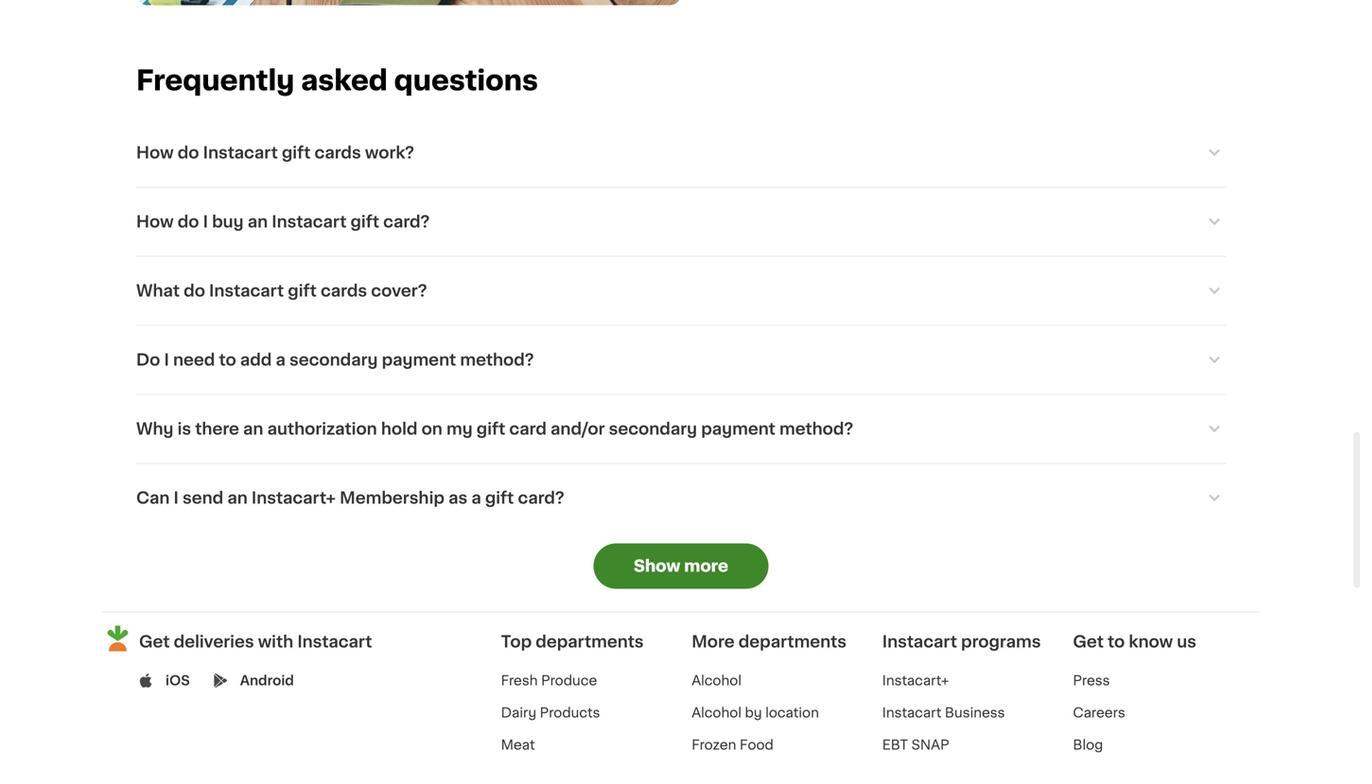 Task type: vqa. For each thing, say whether or not it's contained in the screenshot.
"and"
no



Task type: describe. For each thing, give the bounding box(es) containing it.
authorization
[[267, 421, 377, 437]]

payment inside dropdown button
[[382, 352, 456, 368]]

method? inside the do i need to add a secondary payment method? dropdown button
[[460, 352, 534, 368]]

instacart inside dropdown button
[[272, 214, 347, 230]]

instacart business link
[[882, 706, 1005, 719]]

us
[[1177, 634, 1197, 650]]

gift right as
[[485, 490, 514, 506]]

i inside how do i buy an instacart gift card? dropdown button
[[203, 214, 208, 230]]

as
[[448, 490, 468, 506]]

know
[[1129, 634, 1173, 650]]

top
[[501, 634, 532, 650]]

how for how do i buy an instacart gift card?
[[136, 214, 174, 230]]

send
[[183, 490, 223, 506]]

ios link
[[166, 671, 190, 690]]

android link
[[240, 671, 294, 690]]

a inside dropdown button
[[471, 490, 481, 506]]

payment inside dropdown button
[[701, 421, 776, 437]]

card? inside "can i send an instacart+ membership as a gift card?" dropdown button
[[518, 490, 564, 506]]

my
[[446, 421, 473, 437]]

there
[[195, 421, 239, 437]]

frozen food link
[[692, 738, 774, 751]]

products
[[540, 706, 600, 719]]

1 horizontal spatial to
[[1108, 634, 1125, 650]]

ios
[[166, 674, 190, 687]]

instacart right with
[[297, 634, 372, 650]]

i for send
[[174, 490, 179, 506]]

get to know us
[[1073, 634, 1197, 650]]

ebt snap link
[[882, 738, 949, 751]]

instacart up buy
[[203, 145, 278, 161]]

deliveries
[[174, 634, 254, 650]]

cover?
[[371, 283, 427, 299]]

careers link
[[1073, 706, 1126, 719]]

cards for cover?
[[321, 283, 367, 299]]

more
[[684, 558, 728, 574]]

asked
[[301, 67, 388, 94]]

produce
[[541, 674, 597, 687]]

to inside dropdown button
[[219, 352, 236, 368]]

press
[[1073, 674, 1110, 687]]

instacart up add
[[209, 283, 284, 299]]

how for how do instacart gift cards work?
[[136, 145, 174, 161]]

can
[[136, 490, 170, 506]]

need
[[173, 352, 215, 368]]

frequently asked questions
[[136, 67, 538, 94]]

method? inside the why is there an authorization hold on my gift card and/or secondary payment method? dropdown button
[[779, 421, 853, 437]]

a inside dropdown button
[[276, 352, 286, 368]]

frequently
[[136, 67, 294, 94]]

ebt snap
[[882, 738, 949, 751]]

instacart+ link
[[882, 674, 949, 687]]

fresh produce
[[501, 674, 597, 687]]

departments for top departments
[[536, 634, 644, 650]]

is
[[177, 421, 191, 437]]

can i send an instacart+ membership as a gift card?
[[136, 490, 564, 506]]

gift down work?
[[351, 214, 379, 230]]

by
[[745, 706, 762, 719]]

show more button
[[594, 543, 769, 589]]

on
[[422, 421, 443, 437]]

alcohol by location link
[[692, 706, 819, 719]]

programs
[[961, 634, 1041, 650]]

gift down how do i buy an instacart gift card?
[[288, 283, 317, 299]]

1 horizontal spatial instacart+
[[882, 674, 949, 687]]

instacart shopper app logo image
[[102, 623, 133, 654]]

card
[[509, 421, 547, 437]]

blog link
[[1073, 738, 1103, 751]]

card? inside how do i buy an instacart gift card? dropdown button
[[383, 214, 430, 230]]

android
[[240, 674, 294, 687]]

gift up how do i buy an instacart gift card?
[[282, 145, 311, 161]]

can i send an instacart+ membership as a gift card? button
[[136, 464, 1226, 532]]

what do instacart gift cards cover? button
[[136, 257, 1226, 325]]

0 vertical spatial an
[[248, 214, 268, 230]]

gift right my
[[477, 421, 505, 437]]

top departments
[[501, 634, 644, 650]]

alcohol by location
[[692, 706, 819, 719]]

how do instacart gift cards work? button
[[136, 119, 1226, 187]]

food
[[740, 738, 774, 751]]

hold
[[381, 421, 418, 437]]

snap
[[912, 738, 949, 751]]

what
[[136, 283, 180, 299]]



Task type: locate. For each thing, give the bounding box(es) containing it.
i inside the do i need to add a secondary payment method? dropdown button
[[164, 352, 169, 368]]

android play store logo image
[[214, 673, 228, 688]]

1 vertical spatial instacart+
[[882, 674, 949, 687]]

i for need
[[164, 352, 169, 368]]

why is there an authorization hold on my gift card and/or secondary payment method?
[[136, 421, 853, 437]]

secondary up authorization at the left of page
[[289, 352, 378, 368]]

1 vertical spatial card?
[[518, 490, 564, 506]]

1 vertical spatial i
[[164, 352, 169, 368]]

do for how do i buy an instacart gift card?
[[178, 214, 199, 230]]

2 vertical spatial an
[[227, 490, 248, 506]]

0 horizontal spatial departments
[[536, 634, 644, 650]]

alcohol link
[[692, 674, 742, 687]]

dairy products link
[[501, 706, 600, 719]]

0 vertical spatial instacart+
[[252, 490, 336, 506]]

2 get from the left
[[1073, 634, 1104, 650]]

instacart+ down authorization at the left of page
[[252, 490, 336, 506]]

i left buy
[[203, 214, 208, 230]]

questions
[[394, 67, 538, 94]]

how inside dropdown button
[[136, 145, 174, 161]]

2 vertical spatial i
[[174, 490, 179, 506]]

card? up cover?
[[383, 214, 430, 230]]

ios app store logo image
[[139, 673, 153, 688]]

2 departments from the left
[[739, 634, 847, 650]]

1 horizontal spatial a
[[471, 490, 481, 506]]

get right instacart shopper app logo
[[139, 634, 170, 650]]

0 horizontal spatial i
[[164, 352, 169, 368]]

0 horizontal spatial to
[[219, 352, 236, 368]]

business
[[945, 706, 1005, 719]]

1 vertical spatial secondary
[[609, 421, 697, 437]]

blog
[[1073, 738, 1103, 751]]

card?
[[383, 214, 430, 230], [518, 490, 564, 506]]

1 vertical spatial method?
[[779, 421, 853, 437]]

alcohol down alcohol link
[[692, 706, 742, 719]]

buy
[[212, 214, 244, 230]]

fresh produce link
[[501, 674, 597, 687]]

1 horizontal spatial i
[[174, 490, 179, 506]]

a right as
[[471, 490, 481, 506]]

an
[[248, 214, 268, 230], [243, 421, 263, 437], [227, 490, 248, 506]]

get up press link
[[1073, 634, 1104, 650]]

i inside "can i send an instacart+ membership as a gift card?" dropdown button
[[174, 490, 179, 506]]

location
[[765, 706, 819, 719]]

how up what in the top of the page
[[136, 214, 174, 230]]

2 vertical spatial do
[[184, 283, 205, 299]]

0 horizontal spatial get
[[139, 634, 170, 650]]

1 vertical spatial an
[[243, 421, 263, 437]]

0 vertical spatial secondary
[[289, 352, 378, 368]]

do i need to add a secondary payment method?
[[136, 352, 534, 368]]

instacart up what do instacart gift cards cover?
[[272, 214, 347, 230]]

departments
[[536, 634, 644, 650], [739, 634, 847, 650]]

do
[[136, 352, 160, 368]]

1 departments from the left
[[536, 634, 644, 650]]

dairy
[[501, 706, 536, 719]]

more
[[692, 634, 735, 650]]

ebt
[[882, 738, 908, 751]]

do left buy
[[178, 214, 199, 230]]

alcohol down more
[[692, 674, 742, 687]]

gift
[[282, 145, 311, 161], [351, 214, 379, 230], [288, 283, 317, 299], [477, 421, 505, 437], [485, 490, 514, 506]]

0 horizontal spatial a
[[276, 352, 286, 368]]

an right buy
[[248, 214, 268, 230]]

get for get deliveries with instacart
[[139, 634, 170, 650]]

1 how from the top
[[136, 145, 174, 161]]

2 how from the top
[[136, 214, 174, 230]]

why
[[136, 421, 174, 437]]

an for authorization
[[243, 421, 263, 437]]

a
[[276, 352, 286, 368], [471, 490, 481, 506]]

0 vertical spatial how
[[136, 145, 174, 161]]

departments up location
[[739, 634, 847, 650]]

do for how do instacart gift cards work?
[[178, 145, 199, 161]]

0 vertical spatial payment
[[382, 352, 456, 368]]

instacart business
[[882, 706, 1005, 719]]

secondary inside dropdown button
[[609, 421, 697, 437]]

method?
[[460, 352, 534, 368], [779, 421, 853, 437]]

0 horizontal spatial secondary
[[289, 352, 378, 368]]

alcohol for alcohol by location
[[692, 706, 742, 719]]

payment down the do i need to add a secondary payment method? dropdown button
[[701, 421, 776, 437]]

to
[[219, 352, 236, 368], [1108, 634, 1125, 650]]

how do i buy an instacart gift card?
[[136, 214, 430, 230]]

instacart up instacart+ link
[[882, 634, 957, 650]]

how down 'frequently'
[[136, 145, 174, 161]]

i right do
[[164, 352, 169, 368]]

1 vertical spatial a
[[471, 490, 481, 506]]

cards left cover?
[[321, 283, 367, 299]]

get
[[139, 634, 170, 650], [1073, 634, 1104, 650]]

what do instacart gift cards cover?
[[136, 283, 427, 299]]

0 horizontal spatial payment
[[382, 352, 456, 368]]

an right there on the bottom of the page
[[243, 421, 263, 437]]

1 alcohol from the top
[[692, 674, 742, 687]]

a right add
[[276, 352, 286, 368]]

secondary inside dropdown button
[[289, 352, 378, 368]]

fresh
[[501, 674, 538, 687]]

1 vertical spatial alcohol
[[692, 706, 742, 719]]

cards
[[315, 145, 361, 161], [321, 283, 367, 299]]

with
[[258, 634, 293, 650]]

an for instacart+
[[227, 490, 248, 506]]

press link
[[1073, 674, 1110, 687]]

i right can
[[174, 490, 179, 506]]

instacart+ inside dropdown button
[[252, 490, 336, 506]]

alcohol for alcohol link
[[692, 674, 742, 687]]

1 vertical spatial cards
[[321, 283, 367, 299]]

how do instacart gift cards work?
[[136, 145, 414, 161]]

and/or
[[551, 421, 605, 437]]

0 vertical spatial i
[[203, 214, 208, 230]]

1 vertical spatial how
[[136, 214, 174, 230]]

payment up on
[[382, 352, 456, 368]]

instacart
[[203, 145, 278, 161], [272, 214, 347, 230], [209, 283, 284, 299], [297, 634, 372, 650], [882, 634, 957, 650], [882, 706, 942, 719]]

do right what in the top of the page
[[184, 283, 205, 299]]

do inside dropdown button
[[178, 214, 199, 230]]

1 get from the left
[[139, 634, 170, 650]]

instacart programs
[[882, 634, 1041, 650]]

0 vertical spatial cards
[[315, 145, 361, 161]]

secondary
[[289, 352, 378, 368], [609, 421, 697, 437]]

0 horizontal spatial card?
[[383, 214, 430, 230]]

show more
[[634, 558, 728, 574]]

card? down 'card'
[[518, 490, 564, 506]]

0 vertical spatial to
[[219, 352, 236, 368]]

do i need to add a secondary payment method? button
[[136, 326, 1226, 394]]

i
[[203, 214, 208, 230], [164, 352, 169, 368], [174, 490, 179, 506]]

more departments
[[692, 634, 847, 650]]

0 vertical spatial do
[[178, 145, 199, 161]]

careers
[[1073, 706, 1126, 719]]

to left add
[[219, 352, 236, 368]]

cards for work?
[[315, 145, 361, 161]]

dairy products
[[501, 706, 600, 719]]

frozen
[[692, 738, 736, 751]]

meat
[[501, 738, 535, 751]]

1 horizontal spatial departments
[[739, 634, 847, 650]]

cards left work?
[[315, 145, 361, 161]]

instacart+ up instacart business
[[882, 674, 949, 687]]

1 horizontal spatial secondary
[[609, 421, 697, 437]]

to left the know
[[1108, 634, 1125, 650]]

0 vertical spatial method?
[[460, 352, 534, 368]]

0 vertical spatial card?
[[383, 214, 430, 230]]

1 vertical spatial do
[[178, 214, 199, 230]]

1 horizontal spatial card?
[[518, 490, 564, 506]]

add
[[240, 352, 272, 368]]

0 vertical spatial alcohol
[[692, 674, 742, 687]]

instacart+
[[252, 490, 336, 506], [882, 674, 949, 687]]

departments up produce
[[536, 634, 644, 650]]

1 vertical spatial payment
[[701, 421, 776, 437]]

meat link
[[501, 738, 535, 751]]

1 horizontal spatial method?
[[779, 421, 853, 437]]

how inside dropdown button
[[136, 214, 174, 230]]

1 horizontal spatial get
[[1073, 634, 1104, 650]]

show
[[634, 558, 680, 574]]

1 horizontal spatial payment
[[701, 421, 776, 437]]

instacart down instacart+ link
[[882, 706, 942, 719]]

departments for more departments
[[739, 634, 847, 650]]

an right send
[[227, 490, 248, 506]]

secondary up "can i send an instacart+ membership as a gift card?" dropdown button
[[609, 421, 697, 437]]

0 vertical spatial a
[[276, 352, 286, 368]]

membership
[[340, 490, 445, 506]]

why is there an authorization hold on my gift card and/or secondary payment method? button
[[136, 395, 1226, 463]]

do
[[178, 145, 199, 161], [178, 214, 199, 230], [184, 283, 205, 299]]

how do i buy an instacart gift card? button
[[136, 188, 1226, 256]]

get for get to know us
[[1073, 634, 1104, 650]]

do for what do instacart gift cards cover?
[[184, 283, 205, 299]]

payment
[[382, 352, 456, 368], [701, 421, 776, 437]]

get deliveries with instacart
[[139, 634, 372, 650]]

frozen food
[[692, 738, 774, 751]]

2 horizontal spatial i
[[203, 214, 208, 230]]

0 horizontal spatial method?
[[460, 352, 534, 368]]

alcohol
[[692, 674, 742, 687], [692, 706, 742, 719]]

how
[[136, 145, 174, 161], [136, 214, 174, 230]]

work?
[[365, 145, 414, 161]]

1 vertical spatial to
[[1108, 634, 1125, 650]]

0 horizontal spatial instacart+
[[252, 490, 336, 506]]

2 alcohol from the top
[[692, 706, 742, 719]]

do down 'frequently'
[[178, 145, 199, 161]]



